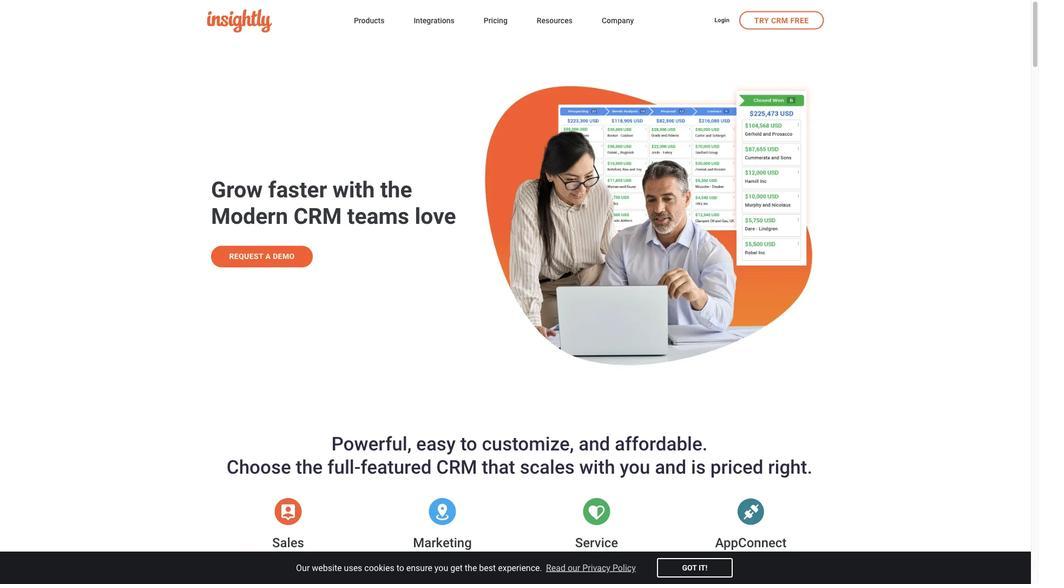 Task type: describe. For each thing, give the bounding box(es) containing it.
request a demo link
[[211, 246, 313, 268]]

policy
[[613, 563, 636, 573]]

connected
[[715, 563, 758, 574]]

customize,
[[482, 433, 574, 455]]

more
[[297, 577, 318, 585]]

your for sales
[[280, 563, 298, 574]]

customer for marketing
[[458, 563, 496, 574]]

already
[[736, 577, 766, 585]]

engaging
[[418, 563, 455, 574]]

integrations link
[[414, 14, 454, 29]]

appconnect icon 1 image
[[716, 498, 786, 525]]

and for powerful, easy to customize, and affordable. choose the full-featured crm that scales with you and is priced right.
[[579, 433, 610, 455]]

company
[[602, 16, 634, 25]]

to for stay
[[761, 563, 769, 574]]

insightly logo image
[[207, 9, 272, 33]]

that
[[482, 456, 515, 478]]

privacy
[[582, 563, 610, 573]]

and for centralize your customer data and close more deals
[[255, 577, 270, 585]]

pricing link
[[484, 14, 508, 29]]

company link
[[602, 14, 634, 29]]

grow
[[211, 177, 263, 203]]

the inside powerful, easy to customize, and affordable. choose the full-featured crm that scales with you and is priced right.
[[296, 456, 323, 478]]

modern
[[211, 203, 288, 229]]

easy
[[416, 433, 456, 455]]

got
[[682, 564, 697, 573]]

read our privacy policy button
[[544, 560, 637, 576]]

crm inside button
[[771, 16, 788, 25]]

stay
[[695, 563, 713, 574]]

teams
[[347, 203, 409, 229]]

you inside powerful, easy to customize, and affordable. choose the full-featured crm that scales with you and is priced right.
[[620, 456, 650, 478]]

got it! button
[[657, 559, 733, 578]]

ensure
[[406, 563, 432, 573]]

it!
[[699, 564, 707, 573]]

products link
[[354, 14, 384, 29]]

products
[[354, 16, 384, 25]]

our website uses cookies to ensure you get the best experience. read our privacy policy
[[296, 563, 636, 573]]

try crm free
[[754, 16, 809, 25]]

choose
[[227, 456, 291, 478]]

you inside stay connected to the apps you already use
[[719, 577, 734, 585]]

best
[[479, 563, 496, 573]]

resources
[[537, 16, 573, 25]]

right.
[[768, 456, 812, 478]]

website
[[312, 563, 342, 573]]

scales
[[520, 456, 575, 478]]

login link
[[715, 16, 729, 26]]

elevate your support, exceed custome
[[554, 563, 639, 585]]

our
[[568, 563, 580, 573]]

data
[[234, 577, 253, 585]]

elevate
[[554, 563, 584, 574]]

you inside cookieconsent "dialog"
[[435, 563, 448, 573]]



Task type: vqa. For each thing, say whether or not it's contained in the screenshot.
Operations
no



Task type: locate. For each thing, give the bounding box(es) containing it.
close
[[272, 577, 294, 585]]

full-
[[327, 456, 361, 478]]

you down affordable.
[[620, 456, 650, 478]]

journeys
[[388, 577, 423, 585]]

1 horizontal spatial crm
[[436, 456, 477, 478]]

grow
[[442, 577, 463, 585]]

customer inside centralize your customer data and close more deals
[[300, 563, 339, 574]]

and inside centralize your customer data and close more deals
[[255, 577, 270, 585]]

demo
[[273, 252, 295, 261]]

marketing
[[413, 535, 472, 551]]

and
[[579, 433, 610, 455], [655, 456, 686, 478], [255, 577, 270, 585], [425, 577, 440, 585]]

1 horizontal spatial customer
[[458, 563, 496, 574]]

integrations
[[414, 16, 454, 25]]

love
[[415, 203, 456, 229]]

with up the service icon 2
[[579, 456, 615, 478]]

1 horizontal spatial with
[[579, 456, 615, 478]]

0 horizontal spatial customer
[[300, 563, 339, 574]]

0 vertical spatial you
[[620, 456, 650, 478]]

powerful, easy to customize, and affordable. choose the full-featured crm that scales with you and is priced right.
[[227, 433, 812, 478]]

our
[[296, 563, 310, 573]]

1 vertical spatial you
[[435, 563, 448, 573]]

powerful,
[[331, 433, 412, 455]]

you
[[620, 456, 650, 478], [435, 563, 448, 573], [719, 577, 734, 585]]

read
[[546, 563, 566, 573]]

you left get
[[435, 563, 448, 573]]

stay connected to the apps you already use
[[695, 563, 806, 585]]

0 vertical spatial crm
[[771, 16, 788, 25]]

with up the teams
[[333, 177, 375, 203]]

faster
[[268, 177, 327, 203]]

the inside grow faster with the modern crm teams love
[[380, 177, 412, 203]]

create engaging customer journeys and grow pipeline
[[388, 563, 497, 585]]

apps
[[786, 563, 806, 574]]

uses
[[344, 563, 362, 573]]

cookies
[[364, 563, 394, 573]]

service
[[575, 535, 618, 551]]

your
[[280, 563, 298, 574], [586, 563, 604, 574]]

0 horizontal spatial you
[[435, 563, 448, 573]]

the inside cookieconsent "dialog"
[[465, 563, 477, 573]]

pricing
[[484, 16, 508, 25]]

2 vertical spatial crm
[[436, 456, 477, 478]]

the left full-
[[296, 456, 323, 478]]

to for powerful,
[[460, 433, 477, 455]]

support,
[[606, 563, 639, 574]]

2 your from the left
[[586, 563, 604, 574]]

crm down 'faster'
[[294, 203, 342, 229]]

crm down the easy
[[436, 456, 477, 478]]

crm right try
[[771, 16, 788, 25]]

0 horizontal spatial to
[[397, 563, 404, 573]]

is
[[691, 456, 706, 478]]

the right get
[[465, 563, 477, 573]]

with inside grow faster with the modern crm teams love
[[333, 177, 375, 203]]

try crm free link
[[739, 11, 824, 29]]

2 horizontal spatial crm
[[771, 16, 788, 25]]

featured
[[361, 456, 432, 478]]

crm
[[771, 16, 788, 25], [294, 203, 342, 229], [436, 456, 477, 478]]

the
[[380, 177, 412, 203], [296, 456, 323, 478], [465, 563, 477, 573], [771, 563, 784, 574]]

and for create engaging customer journeys and grow pipeline
[[425, 577, 440, 585]]

to inside cookieconsent "dialog"
[[397, 563, 404, 573]]

cookieconsent dialog
[[0, 552, 1031, 585]]

exceed
[[562, 577, 591, 585]]

use
[[768, 577, 783, 585]]

with
[[333, 177, 375, 203], [579, 456, 615, 478]]

centralize
[[237, 563, 278, 574]]

request a demo
[[229, 252, 295, 261]]

experience.
[[498, 563, 542, 573]]

crm inside grow faster with the modern crm teams love
[[294, 203, 342, 229]]

your right our
[[586, 563, 604, 574]]

resources link
[[537, 14, 573, 29]]

free
[[790, 16, 809, 25]]

the inside stay connected to the apps you already use
[[771, 563, 784, 574]]

got it!
[[682, 564, 707, 573]]

affordable.
[[615, 433, 708, 455]]

your inside centralize your customer data and close more deals
[[280, 563, 298, 574]]

pipeline
[[465, 577, 497, 585]]

crm inside powerful, easy to customize, and affordable. choose the full-featured crm that scales with you and is priced right.
[[436, 456, 477, 478]]

to inside powerful, easy to customize, and affordable. choose the full-featured crm that scales with you and is priced right.
[[460, 433, 477, 455]]

to
[[460, 433, 477, 455], [397, 563, 404, 573], [761, 563, 769, 574]]

1 horizontal spatial you
[[620, 456, 650, 478]]

1 vertical spatial crm
[[294, 203, 342, 229]]

try crm free button
[[739, 11, 824, 29]]

a
[[265, 252, 271, 261]]

to up use
[[761, 563, 769, 574]]

2 horizontal spatial you
[[719, 577, 734, 585]]

get
[[450, 563, 463, 573]]

to inside stay connected to the apps you already use
[[761, 563, 769, 574]]

request
[[229, 252, 263, 261]]

0 horizontal spatial with
[[333, 177, 375, 203]]

to right the easy
[[460, 433, 477, 455]]

the up the teams
[[380, 177, 412, 203]]

sales
[[272, 535, 304, 551]]

1 vertical spatial with
[[579, 456, 615, 478]]

you down connected
[[719, 577, 734, 585]]

1 horizontal spatial to
[[460, 433, 477, 455]]

and inside the create engaging customer journeys and grow pipeline
[[425, 577, 440, 585]]

customer up pipeline
[[458, 563, 496, 574]]

your for service
[[586, 563, 604, 574]]

crm icon image
[[253, 498, 323, 525]]

appconnect
[[715, 535, 787, 551]]

customer for sales
[[300, 563, 339, 574]]

your inside elevate your support, exceed custome
[[586, 563, 604, 574]]

2 horizontal spatial to
[[761, 563, 769, 574]]

your up close
[[280, 563, 298, 574]]

1 customer from the left
[[300, 563, 339, 574]]

deals
[[320, 577, 342, 585]]

the up use
[[771, 563, 784, 574]]

grow faster with the modern crm teams love
[[211, 177, 456, 229]]

2 vertical spatial you
[[719, 577, 734, 585]]

login
[[715, 17, 729, 23]]

0 vertical spatial with
[[333, 177, 375, 203]]

insightly logo link
[[207, 9, 337, 33]]

try
[[754, 16, 769, 25]]

service icon 2 image
[[561, 498, 632, 525]]

2 customer from the left
[[458, 563, 496, 574]]

create
[[388, 563, 415, 574]]

customer
[[300, 563, 339, 574], [458, 563, 496, 574]]

0 horizontal spatial your
[[280, 563, 298, 574]]

home banner businessman 2023 v3 image
[[483, 70, 828, 367]]

customer inside the create engaging customer journeys and grow pipeline
[[458, 563, 496, 574]]

centralize your customer data and close more deals
[[234, 563, 342, 585]]

marketing icon 2 image
[[407, 498, 478, 525]]

customer up deals
[[300, 563, 339, 574]]

1 horizontal spatial your
[[586, 563, 604, 574]]

priced
[[710, 456, 763, 478]]

to up "journeys" at the left bottom of page
[[397, 563, 404, 573]]

0 horizontal spatial crm
[[294, 203, 342, 229]]

with inside powerful, easy to customize, and affordable. choose the full-featured crm that scales with you and is priced right.
[[579, 456, 615, 478]]

1 your from the left
[[280, 563, 298, 574]]



